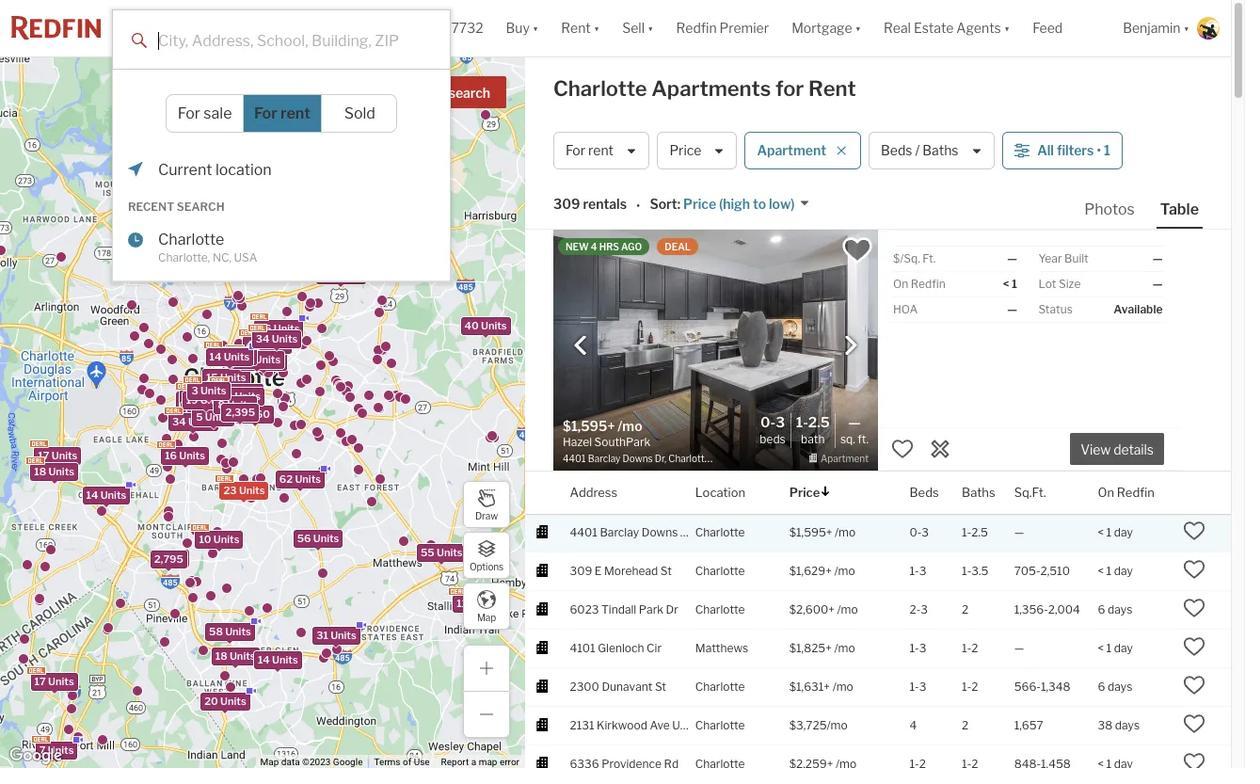 Task type: locate. For each thing, give the bounding box(es) containing it.
6
[[320, 122, 327, 135], [1098, 602, 1106, 616], [1098, 680, 1106, 694]]

1 vertical spatial price
[[684, 196, 717, 212]]

— down < 1
[[1008, 302, 1018, 316]]

0 vertical spatial on
[[894, 277, 909, 291]]

0 vertical spatial 17 units
[[38, 448, 78, 461]]

1 vertical spatial 6
[[1098, 602, 1106, 616]]

6 days for 1,356-2,004
[[1098, 602, 1133, 616]]

/mo down $1,631+ /mo
[[827, 718, 848, 732]]

0 vertical spatial beds
[[881, 143, 913, 159]]

beds inside beds / baths button
[[881, 143, 913, 159]]

0 vertical spatial price
[[670, 143, 702, 159]]

2.5 up 3.5
[[972, 525, 989, 539]]

1 vertical spatial 26 units
[[211, 349, 253, 362]]

▾ for rent ▾
[[594, 20, 600, 36]]

ft. right "sq."
[[858, 432, 869, 446]]

:
[[678, 196, 681, 212]]

1,657
[[1015, 718, 1044, 732]]

option group containing for sale
[[166, 94, 398, 133]]

3 ▾ from the left
[[648, 20, 654, 36]]

23 units
[[224, 484, 265, 497]]

2 1-2 from the top
[[962, 680, 979, 694]]

sort
[[650, 196, 678, 212]]

price
[[670, 143, 702, 159], [684, 196, 717, 212], [790, 484, 820, 500]]

kirkwood
[[597, 718, 648, 732]]

2 < 1 day from the top
[[1098, 564, 1134, 578]]

for left "sale"
[[178, 105, 201, 122]]

/mo right $2,600+ at the bottom of the page
[[838, 602, 858, 616]]

sort :
[[650, 196, 681, 212]]

0 vertical spatial 4
[[591, 241, 598, 252]]

hrs
[[600, 241, 620, 252]]

309 left 'e'
[[570, 564, 593, 578]]

34 units down 19 at the bottom left
[[172, 415, 214, 428]]

1 for 1-3.5
[[1107, 564, 1112, 578]]

map for map data ©2023 google
[[260, 757, 279, 768]]

price up $1,595+ on the bottom of the page
[[790, 484, 820, 500]]

< right 2,510
[[1098, 564, 1105, 578]]

34 up 170 units
[[256, 332, 270, 345]]

2 day from the top
[[1115, 564, 1134, 578]]

price right :
[[684, 196, 717, 212]]

0 horizontal spatial on redfin
[[894, 277, 946, 291]]

62
[[279, 472, 293, 485]]

$1,631+
[[790, 680, 831, 694]]

1 horizontal spatial on redfin
[[1098, 484, 1155, 500]]

baths right /
[[923, 143, 959, 159]]

rent ▾ button
[[562, 0, 600, 56]]

0 horizontal spatial rent
[[281, 105, 311, 122]]

st right morehead
[[661, 564, 672, 578]]

options button
[[463, 532, 510, 579]]

6 up 38
[[1098, 680, 1106, 694]]

rent right for at the right of page
[[809, 76, 857, 101]]

x-out this home image
[[929, 438, 952, 460]]

2131 kirkwood ave unit 7-8
[[570, 718, 715, 732]]

map
[[479, 757, 498, 768]]

beds left bath
[[760, 432, 786, 446]]

price button
[[658, 132, 738, 169], [790, 472, 832, 514]]

▾ inside buy ▾ dropdown button
[[533, 20, 539, 36]]

0 vertical spatial 309
[[554, 196, 581, 212]]

redfin down $/sq. ft.
[[911, 277, 946, 291]]

sold
[[344, 105, 376, 122]]

1-2 down 1-3.5
[[962, 641, 979, 655]]

for rent up the 309 rentals • at the top
[[566, 143, 614, 159]]

0 vertical spatial rent
[[281, 105, 311, 122]]

2.5 up bath
[[809, 415, 830, 432]]

0 vertical spatial 34
[[256, 332, 270, 345]]

▾ for buy ▾
[[533, 20, 539, 36]]

rent ▾ button
[[550, 0, 611, 56]]

▾ inside real estate agents ▾ link
[[1004, 20, 1011, 36]]

▾ left user photo
[[1184, 20, 1190, 36]]

1 right 2,510
[[1107, 564, 1112, 578]]

1 vertical spatial 8
[[708, 718, 715, 732]]

12 units
[[244, 355, 284, 368], [183, 391, 223, 405]]

▾ right mortgage
[[856, 20, 862, 36]]

map for map
[[477, 612, 496, 623]]

2 vertical spatial 14
[[258, 653, 270, 667]]

for up the 309 rentals • at the top
[[566, 143, 586, 159]]

< for 2.5
[[1098, 525, 1105, 539]]

0 vertical spatial map
[[477, 612, 496, 623]]

1 vertical spatial 18
[[215, 649, 228, 662]]

34 units up 170 units
[[256, 332, 298, 345]]

< 1 day down on redfin button at the right of the page
[[1098, 525, 1134, 539]]

rent right buy ▾
[[562, 20, 591, 36]]

0 horizontal spatial 2.5
[[809, 415, 830, 432]]

0 vertical spatial 18 units
[[34, 465, 74, 478]]

0-3 beds
[[760, 415, 786, 446]]

1-2 for 566-1,348
[[962, 680, 979, 694]]

rent up 'rentals' on the top of the page
[[589, 143, 614, 159]]

2 vertical spatial 1-3
[[910, 680, 927, 694]]

2 vertical spatial beds
[[910, 484, 939, 500]]

/mo for $1,825+ /mo
[[835, 641, 856, 655]]

dr right downs
[[681, 525, 693, 539]]

2300
[[570, 680, 600, 694]]

rentals
[[583, 196, 627, 212]]

— up the 705- at the right bottom of page
[[1015, 525, 1025, 539]]

1 vertical spatial beds
[[760, 432, 786, 446]]

38 days
[[1098, 718, 1140, 732]]

0 horizontal spatial 26
[[211, 349, 225, 362]]

273
[[180, 393, 199, 406]]

favorite this home image
[[892, 438, 914, 460], [1184, 519, 1207, 542], [1184, 597, 1207, 619], [1184, 674, 1207, 696], [1184, 712, 1207, 735], [1184, 751, 1207, 768]]

baths up 1-2.5
[[962, 484, 996, 500]]

units
[[200, 64, 226, 77], [306, 112, 332, 125], [329, 122, 355, 135], [318, 123, 344, 137], [258, 133, 284, 147], [367, 133, 393, 147], [336, 268, 362, 281], [481, 319, 507, 332], [274, 321, 300, 335], [272, 332, 298, 345], [262, 338, 288, 351], [227, 349, 253, 362], [224, 350, 250, 363], [255, 353, 281, 366], [258, 355, 284, 368], [220, 370, 246, 384], [201, 384, 227, 397], [234, 386, 260, 399], [235, 390, 261, 403], [197, 391, 223, 405], [201, 393, 227, 406], [200, 393, 226, 407], [227, 398, 253, 411], [198, 404, 224, 417], [205, 410, 231, 423], [188, 415, 214, 428], [52, 448, 78, 461], [179, 449, 205, 462], [48, 465, 74, 478], [295, 472, 321, 485], [239, 484, 265, 497], [100, 488, 126, 501], [313, 531, 339, 544], [214, 532, 240, 546], [437, 546, 463, 559], [476, 596, 502, 610], [225, 625, 251, 638], [331, 629, 357, 642], [230, 649, 256, 662], [272, 653, 298, 667], [48, 675, 74, 688], [220, 695, 246, 708], [48, 744, 74, 757]]

favorite this home image for 566-1,348
[[1184, 674, 1207, 696]]

6 for 6023 tindall park dr
[[1098, 602, 1106, 616]]

rent inside dropdown button
[[562, 20, 591, 36]]

1 horizontal spatial for rent
[[566, 143, 614, 159]]

< 1 day up 38 days
[[1098, 641, 1134, 655]]

0 vertical spatial 26 units
[[258, 321, 300, 335]]

1 horizontal spatial 34
[[256, 332, 270, 345]]

< 1 day
[[1098, 525, 1134, 539], [1098, 564, 1134, 578], [1098, 641, 1134, 655]]

1-2 for —
[[962, 641, 979, 655]]

beds left /
[[881, 143, 913, 159]]

—
[[1008, 251, 1018, 266], [1153, 251, 1163, 266], [1153, 277, 1163, 291], [1008, 302, 1018, 316], [849, 415, 861, 432], [1015, 525, 1025, 539], [1015, 641, 1025, 655]]

0- left 1-2.5 bath
[[761, 415, 776, 432]]

days for 2,004
[[1108, 602, 1133, 616]]

4101 glenloch cir
[[570, 641, 662, 655]]

$1,595+ /mo
[[790, 525, 856, 539]]

26 left 170 in the left of the page
[[211, 349, 225, 362]]

1 horizontal spatial 18 units
[[215, 649, 256, 662]]

table
[[1161, 201, 1200, 218]]

map left "data"
[[260, 757, 279, 768]]

1 horizontal spatial for
[[254, 105, 278, 122]]

0 vertical spatial 0-
[[761, 415, 776, 432]]

2.5 inside 1-2.5 bath
[[809, 415, 830, 432]]

st right dunavant
[[655, 680, 667, 694]]

5 ▾ from the left
[[1004, 20, 1011, 36]]

309 rentals •
[[554, 196, 641, 213]]

price button up $1,595+ on the bottom of the page
[[790, 472, 832, 514]]

charlotte up the 'for rent' button
[[554, 76, 647, 101]]

•
[[1097, 143, 1102, 159], [637, 197, 641, 213]]

sell ▾ button
[[611, 0, 665, 56]]

1 vertical spatial for rent
[[566, 143, 614, 159]]

< 1
[[1004, 277, 1018, 291]]

1,356-
[[1015, 602, 1049, 616]]

/mo right $1,595+ on the bottom of the page
[[835, 525, 856, 539]]

save search button
[[400, 76, 507, 108]]

— up "sq."
[[849, 415, 861, 432]]

1 horizontal spatial on
[[1098, 484, 1115, 500]]

▾ for sell ▾
[[648, 20, 654, 36]]

day right 2,510
[[1115, 564, 1134, 578]]

6 days right 2,004
[[1098, 602, 1133, 616]]

0 vertical spatial 15 units
[[206, 370, 246, 384]]

3 1-3 from the top
[[910, 680, 927, 694]]

0 vertical spatial 8
[[218, 398, 225, 411]]

0 horizontal spatial on
[[894, 277, 909, 291]]

6 inside map region
[[320, 122, 327, 135]]

3 for 4401 barclay downs dr
[[922, 525, 929, 539]]

beds
[[881, 143, 913, 159], [760, 432, 786, 446], [910, 484, 939, 500]]

0 vertical spatial days
[[1108, 602, 1133, 616]]

6 days
[[1098, 602, 1133, 616], [1098, 680, 1133, 694]]

1-3 for $1,825+ /mo
[[910, 641, 927, 655]]

/mo right $1,629+
[[835, 564, 856, 578]]

map down "112 units"
[[477, 612, 496, 623]]

For rent radio
[[244, 95, 322, 132]]

1 vertical spatial days
[[1108, 680, 1133, 694]]

price up :
[[670, 143, 702, 159]]

2,850
[[156, 551, 186, 564]]

5 units
[[196, 410, 231, 423]]

6 right 87
[[320, 122, 327, 135]]

1 horizontal spatial 40
[[465, 319, 479, 332]]

mortgage ▾ button
[[792, 0, 862, 56]]

1 vertical spatial 0-
[[910, 525, 922, 539]]

charlotte up charlotte,
[[158, 230, 224, 248]]

0 vertical spatial 18
[[34, 465, 46, 478]]

759-
[[421, 20, 451, 36]]

6 right 2,004
[[1098, 602, 1106, 616]]

0 vertical spatial rent
[[562, 20, 591, 36]]

days right 2,004
[[1108, 602, 1133, 616]]

0 vertical spatial 14 units
[[210, 350, 250, 363]]

on redfin down details
[[1098, 484, 1155, 500]]

0 horizontal spatial 40 units
[[351, 133, 393, 147]]

1 up 38
[[1107, 641, 1112, 655]]

— down table 'button'
[[1153, 251, 1163, 266]]

4
[[591, 241, 598, 252], [910, 718, 917, 732]]

39
[[218, 386, 231, 399]]

3 for 2300 dunavant st
[[920, 680, 927, 694]]

1 vertical spatial 1-3
[[910, 641, 927, 655]]

favorite this home image for —
[[1184, 519, 1207, 542]]

2
[[962, 602, 969, 616], [972, 641, 979, 655], [972, 680, 979, 694], [962, 718, 969, 732]]

< down on redfin button at the right of the page
[[1098, 525, 1105, 539]]

1 vertical spatial 40 units
[[465, 319, 507, 332]]

1-2
[[962, 641, 979, 655], [962, 680, 979, 694]]

▾ right agents
[[1004, 20, 1011, 36]]

▾ right buy on the top of page
[[533, 20, 539, 36]]

days right 38
[[1116, 718, 1140, 732]]

1 horizontal spatial 26 units
[[258, 321, 300, 335]]

• inside the 309 rentals •
[[637, 197, 641, 213]]

bath
[[801, 432, 825, 446]]

▾ left the sell
[[594, 20, 600, 36]]

dunavant
[[602, 680, 653, 694]]

save
[[416, 85, 446, 101]]

87
[[302, 123, 315, 137]]

1-
[[379, 20, 390, 36], [796, 415, 809, 432], [962, 525, 972, 539], [910, 564, 920, 578], [962, 564, 972, 578], [910, 641, 920, 655], [962, 641, 972, 655], [910, 680, 920, 694], [962, 680, 972, 694]]

1 < 1 day from the top
[[1098, 525, 1134, 539]]

< up 38
[[1098, 641, 1105, 655]]

1 vertical spatial dr
[[666, 602, 679, 616]]

1 1-3 from the top
[[910, 564, 927, 578]]

26 units up 39 units
[[211, 349, 253, 362]]

day up 38 days
[[1115, 641, 1134, 655]]

6 days up 38 days
[[1098, 680, 1133, 694]]

price button up :
[[658, 132, 738, 169]]

34 left 5
[[172, 415, 186, 428]]

ft. inside — sq. ft.
[[858, 432, 869, 446]]

/mo for $1,595+ /mo
[[835, 525, 856, 539]]

map inside map button
[[477, 612, 496, 623]]

0 vertical spatial •
[[1097, 143, 1102, 159]]

1 vertical spatial map
[[260, 757, 279, 768]]

0-3
[[910, 525, 929, 539]]

▾ right the sell
[[648, 20, 654, 36]]

sell ▾
[[623, 20, 654, 36]]

1 favorite this home image from the top
[[1184, 558, 1207, 581]]

/mo right $1,631+
[[833, 680, 854, 694]]

for sale
[[178, 105, 232, 122]]

1 vertical spatial 34 units
[[172, 415, 214, 428]]

58
[[209, 625, 223, 638]]

terms
[[374, 757, 401, 768]]

6 ▾ from the left
[[1184, 20, 1190, 36]]

1 vertical spatial day
[[1115, 564, 1134, 578]]

/mo for $1,631+ /mo
[[833, 680, 854, 694]]

premier
[[720, 20, 769, 36]]

redfin left the premier in the top right of the page
[[677, 20, 717, 36]]

0 vertical spatial ft.
[[923, 251, 936, 266]]

2 1-3 from the top
[[910, 641, 927, 655]]

1 horizontal spatial 2.5
[[972, 525, 989, 539]]

• left 'sort'
[[637, 197, 641, 213]]

redfin down details
[[1118, 484, 1155, 500]]

1 day from the top
[[1115, 525, 1134, 539]]

favorite this home image for —
[[1184, 635, 1207, 658]]

0 vertical spatial 6
[[320, 122, 327, 135]]

charlotte down matthews
[[696, 680, 745, 694]]

all filters • 1 button
[[1003, 132, 1123, 169]]

309 inside the 309 rentals •
[[554, 196, 581, 212]]

/mo for $3,725 /mo
[[827, 718, 848, 732]]

/mo
[[835, 525, 856, 539], [835, 564, 856, 578], [838, 602, 858, 616], [835, 641, 856, 655], [833, 680, 854, 694], [827, 718, 848, 732]]

/mo right $1,825+
[[835, 641, 856, 655]]

on redfin
[[894, 277, 946, 291], [1098, 484, 1155, 500]]

on up hoa
[[894, 277, 909, 291]]

1 ▾ from the left
[[533, 20, 539, 36]]

park
[[639, 602, 664, 616]]

1 horizontal spatial 4
[[910, 718, 917, 732]]

3 day from the top
[[1115, 641, 1134, 655]]

170
[[234, 353, 253, 366]]

▾
[[533, 20, 539, 36], [594, 20, 600, 36], [648, 20, 654, 36], [856, 20, 862, 36], [1004, 20, 1011, 36], [1184, 20, 1190, 36]]

dr for park
[[666, 602, 679, 616]]

4 ▾ from the left
[[856, 20, 862, 36]]

beds up 0-3
[[910, 484, 939, 500]]

1 vertical spatial < 1 day
[[1098, 564, 1134, 578]]

26 up 46 units at the left of page
[[258, 321, 272, 335]]

1 1-2 from the top
[[962, 641, 979, 655]]

recent search
[[128, 200, 225, 214]]

all
[[1038, 143, 1055, 159]]

charlotte up matthews
[[696, 602, 745, 616]]

1 horizontal spatial 12
[[244, 355, 255, 368]]

dr right park
[[666, 602, 679, 616]]

3 < 1 day from the top
[[1098, 641, 1134, 655]]

705-
[[1015, 564, 1041, 578]]

— inside — sq. ft.
[[849, 415, 861, 432]]

0 horizontal spatial 0-
[[761, 415, 776, 432]]

for up 33 units
[[254, 105, 278, 122]]

0 vertical spatial 6 days
[[1098, 602, 1133, 616]]

1- inside 1-2.5 bath
[[796, 415, 809, 432]]

309 left 'rentals' on the top of the page
[[554, 196, 581, 212]]

ft. right $/sq.
[[923, 251, 936, 266]]

favorite button checkbox
[[842, 234, 874, 266]]

1 right filters
[[1104, 143, 1111, 159]]

62 units
[[279, 472, 321, 485]]

/mo for $2,600+ /mo
[[838, 602, 858, 616]]

2 horizontal spatial 14 units
[[258, 653, 298, 667]]

▾ inside mortgage ▾ dropdown button
[[856, 20, 862, 36]]

• for all filters • 1
[[1097, 143, 1102, 159]]

22 units
[[185, 64, 226, 77]]

days up 38 days
[[1108, 680, 1133, 694]]

favorite this home image
[[1184, 558, 1207, 581], [1184, 635, 1207, 658]]

1 horizontal spatial •
[[1097, 143, 1102, 159]]

• inside button
[[1097, 143, 1102, 159]]

Sold radio
[[322, 95, 398, 132]]

273 units
[[180, 393, 227, 406]]

1 vertical spatial 2.5
[[972, 525, 989, 539]]

view
[[1081, 442, 1111, 458]]

0- down beds button
[[910, 525, 922, 539]]

1 down on redfin button at the right of the page
[[1107, 525, 1112, 539]]

2 6 days from the top
[[1098, 680, 1133, 694]]

0- for 0-3
[[910, 525, 922, 539]]

buy ▾
[[506, 20, 539, 36]]

1 horizontal spatial ft.
[[923, 251, 936, 266]]

lot size
[[1039, 277, 1081, 291]]

2 favorite this home image from the top
[[1184, 635, 1207, 658]]

0 vertical spatial 1-3
[[910, 564, 927, 578]]

favorite this home image for 1,657
[[1184, 712, 1207, 735]]

0 vertical spatial st
[[661, 564, 672, 578]]

1 horizontal spatial rent
[[809, 76, 857, 101]]

1 vertical spatial 15
[[184, 404, 196, 417]]

view details button
[[1071, 433, 1165, 465]]

0 vertical spatial 34 units
[[256, 332, 298, 345]]

7732
[[451, 20, 484, 36]]

rent up 87
[[281, 105, 311, 122]]

1 vertical spatial •
[[637, 197, 641, 213]]

18 units
[[34, 465, 74, 478], [215, 649, 256, 662]]

on down view
[[1098, 484, 1115, 500]]

< for 2
[[1098, 641, 1105, 655]]

0 vertical spatial dr
[[681, 525, 693, 539]]

2 vertical spatial redfin
[[1118, 484, 1155, 500]]

0 horizontal spatial ft.
[[858, 432, 869, 446]]

23
[[224, 484, 237, 497]]

1 6 days from the top
[[1098, 602, 1133, 616]]

on redfin down $/sq. ft.
[[894, 277, 946, 291]]

— up available
[[1153, 277, 1163, 291]]

16 units
[[165, 449, 205, 462]]

0 horizontal spatial 18 units
[[34, 465, 74, 478]]

▾ inside sell ▾ dropdown button
[[648, 20, 654, 36]]

ave
[[650, 718, 670, 732]]

14
[[210, 350, 222, 363], [86, 488, 98, 501], [258, 653, 270, 667]]

3 for 309 e morehead st
[[920, 564, 927, 578]]

real estate agents ▾ button
[[873, 0, 1022, 56]]

1 horizontal spatial baths
[[962, 484, 996, 500]]

< 1 day right 2,510
[[1098, 564, 1134, 578]]

day down on redfin button at the right of the page
[[1115, 525, 1134, 539]]

ft.
[[923, 251, 936, 266], [858, 432, 869, 446]]

baths inside beds / baths button
[[923, 143, 959, 159]]

for rent up 87
[[254, 105, 311, 122]]

0 horizontal spatial for
[[178, 105, 201, 122]]

26 units up 46 units at the left of page
[[258, 321, 300, 335]]

0 vertical spatial redfin
[[677, 20, 717, 36]]

1-2 left 566-
[[962, 680, 979, 694]]

1 vertical spatial on redfin
[[1098, 484, 1155, 500]]

1 horizontal spatial rent
[[589, 143, 614, 159]]

option group
[[166, 94, 398, 133]]

17 units
[[38, 448, 78, 461], [34, 675, 74, 688]]

heading
[[563, 417, 716, 466]]

0- inside 0-3 beds
[[761, 415, 776, 432]]

for rent
[[254, 105, 311, 122], [566, 143, 614, 159]]

40
[[351, 133, 365, 147], [465, 319, 479, 332]]

1 left lot
[[1012, 277, 1018, 291]]

draw
[[475, 510, 498, 521]]

price inside price (high to low) button
[[684, 196, 717, 212]]

baths button
[[962, 472, 996, 514]]

dr for downs
[[681, 525, 693, 539]]

beds for beds / baths
[[881, 143, 913, 159]]

available
[[1114, 302, 1163, 316]]

2 ▾ from the left
[[594, 20, 600, 36]]

rent inside button
[[589, 143, 614, 159]]

0 horizontal spatial 8
[[218, 398, 225, 411]]

beds for beds button
[[910, 484, 939, 500]]

309 e morehead st
[[570, 564, 672, 578]]

▾ inside rent ▾ dropdown button
[[594, 20, 600, 36]]

0 vertical spatial day
[[1115, 525, 1134, 539]]

1-3 for $1,629+ /mo
[[910, 564, 927, 578]]

0 vertical spatial 26
[[258, 321, 272, 335]]

1 horizontal spatial map
[[477, 612, 496, 623]]



Task type: describe. For each thing, give the bounding box(es) containing it.
favorite button image
[[842, 234, 874, 266]]

usa
[[234, 250, 258, 264]]

charlotte charlotte, nc, usa
[[158, 230, 258, 264]]

▾ for mortgage ▾
[[856, 20, 862, 36]]

1 vertical spatial 17 units
[[34, 675, 74, 688]]

sq.
[[841, 432, 856, 446]]

beds button
[[910, 472, 939, 514]]

10 units
[[199, 532, 240, 546]]

sq.ft.
[[1015, 484, 1047, 500]]

0 vertical spatial 40 units
[[351, 133, 393, 147]]

matthews
[[696, 641, 749, 655]]

report
[[441, 757, 469, 768]]

6 days for 566-1,348
[[1098, 680, 1133, 694]]

0 horizontal spatial 34
[[172, 415, 186, 428]]

1 horizontal spatial 14
[[210, 350, 222, 363]]

photos
[[1085, 201, 1135, 218]]

hoa
[[894, 302, 918, 316]]

1,356-2,004
[[1015, 602, 1081, 616]]

22
[[185, 64, 198, 77]]

for rent inside button
[[566, 143, 614, 159]]

favorite this home image for 1,356-2,004
[[1184, 597, 1207, 619]]

2 horizontal spatial 14
[[258, 653, 270, 667]]

for for for sale radio
[[178, 105, 201, 122]]

1 horizontal spatial price button
[[790, 472, 832, 514]]

current location button
[[158, 160, 435, 181]]

0 vertical spatial 12 units
[[244, 355, 284, 368]]

rent inside radio
[[281, 105, 311, 122]]

844-
[[390, 20, 421, 36]]

data
[[281, 757, 300, 768]]

1 horizontal spatial 14 units
[[210, 350, 250, 363]]

feed button
[[1022, 0, 1112, 56]]

City, Address, School, Building, ZIP search field
[[149, 22, 450, 59]]

3 inside 0-3 beds
[[776, 415, 785, 432]]

< 1 day for 3.5
[[1098, 564, 1134, 578]]

0 horizontal spatial 14
[[86, 488, 98, 501]]

/mo for $1,629+ /mo
[[835, 564, 856, 578]]

6023 tindall park dr
[[570, 602, 679, 616]]

user photo image
[[1198, 17, 1220, 40]]

0 vertical spatial 15
[[206, 370, 218, 384]]

0 horizontal spatial 40
[[351, 133, 365, 147]]

1 vertical spatial 17
[[34, 675, 46, 688]]

map region
[[0, 0, 694, 768]]

< left lot
[[1004, 277, 1010, 291]]

/
[[916, 143, 920, 159]]

< for 3.5
[[1098, 564, 1105, 578]]

• for 309 rentals •
[[637, 197, 641, 213]]

0 horizontal spatial price button
[[658, 132, 738, 169]]

33
[[242, 133, 256, 147]]

charlotte,
[[158, 250, 210, 264]]

0- for 0-3 beds
[[761, 415, 776, 432]]

for rent inside radio
[[254, 105, 311, 122]]

44 units
[[320, 268, 362, 281]]

for for for rent radio
[[254, 105, 278, 122]]

8 inside map region
[[218, 398, 225, 411]]

apartments
[[652, 76, 771, 101]]

309 for 309 e morehead st
[[570, 564, 593, 578]]

0 horizontal spatial 14 units
[[86, 488, 126, 501]]

1 vertical spatial 40
[[465, 319, 479, 332]]

charlotte down location button at the right bottom
[[696, 525, 745, 539]]

1 for 1-2
[[1107, 641, 1112, 655]]

charlotte right "unit"
[[696, 718, 745, 732]]

19
[[186, 393, 198, 407]]

1 vertical spatial baths
[[962, 484, 996, 500]]

next button image
[[842, 336, 861, 355]]

1 inside "all filters • 1" button
[[1104, 143, 1111, 159]]

for inside button
[[566, 143, 586, 159]]

3 inside map region
[[192, 384, 198, 397]]

1 vertical spatial 12 units
[[183, 391, 223, 405]]

remove apartment image
[[836, 145, 848, 156]]

1 vertical spatial 15 units
[[184, 404, 224, 417]]

1-2.5
[[962, 525, 989, 539]]

< 1 day for 2
[[1098, 641, 1134, 655]]

beds / baths
[[881, 143, 959, 159]]

details
[[1114, 442, 1154, 458]]

38
[[1098, 718, 1113, 732]]

day for 1-3.5
[[1115, 564, 1134, 578]]

< 1 day for 2.5
[[1098, 525, 1134, 539]]

2 vertical spatial price
[[790, 484, 820, 500]]

20 units
[[204, 695, 246, 708]]

report a map error
[[441, 757, 520, 768]]

44
[[320, 268, 334, 281]]

day for 1-2.5
[[1115, 525, 1134, 539]]

$/sq.
[[894, 251, 921, 266]]

1 vertical spatial 26
[[211, 349, 225, 362]]

current location
[[158, 161, 272, 179]]

1 vertical spatial rent
[[809, 76, 857, 101]]

7 units
[[39, 744, 74, 757]]

1 horizontal spatial 26
[[258, 321, 272, 335]]

4401
[[570, 525, 598, 539]]

cir
[[647, 641, 662, 655]]

agents
[[957, 20, 1002, 36]]

options
[[470, 561, 504, 572]]

previous button image
[[572, 336, 590, 355]]

redfin inside button
[[1118, 484, 1155, 500]]

2.5 for 1-2.5 bath
[[809, 415, 830, 432]]

— up 566-
[[1015, 641, 1025, 655]]

1 vertical spatial 18 units
[[215, 649, 256, 662]]

status
[[1039, 302, 1073, 316]]

mortgage ▾
[[792, 20, 862, 36]]

24 units
[[290, 112, 332, 125]]

1 for 1-2.5
[[1107, 525, 1112, 539]]

$/sq. ft.
[[894, 251, 936, 266]]

charlotte down 4401 barclay downs dr charlotte
[[696, 564, 745, 578]]

year built
[[1039, 251, 1089, 266]]

1 vertical spatial st
[[655, 680, 667, 694]]

size
[[1059, 277, 1081, 291]]

3,725
[[206, 402, 235, 415]]

days for 1,348
[[1108, 680, 1133, 694]]

— sq. ft.
[[841, 415, 869, 446]]

charlotte inside charlotte charlotte, nc, usa
[[158, 230, 224, 248]]

on redfin button
[[1098, 472, 1155, 514]]

3 for 4101 glenloch cir
[[920, 641, 927, 655]]

0 horizontal spatial 26 units
[[211, 349, 253, 362]]

0 horizontal spatial 4
[[591, 241, 598, 252]]

2 vertical spatial 14 units
[[258, 653, 298, 667]]

google image
[[5, 744, 67, 768]]

31 units
[[317, 629, 357, 642]]

309 for 309 rentals •
[[554, 196, 581, 212]]

lot
[[1039, 277, 1057, 291]]

on inside button
[[1098, 484, 1115, 500]]

real estate agents ▾ link
[[884, 0, 1011, 56]]

1-3.5
[[962, 564, 989, 578]]

location
[[216, 161, 272, 179]]

1-2.5 bath
[[796, 415, 830, 446]]

16
[[165, 449, 177, 462]]

1 horizontal spatial 40 units
[[465, 319, 507, 332]]

20
[[204, 695, 218, 708]]

location
[[696, 484, 746, 500]]

$3,725
[[790, 718, 827, 732]]

favorite this home image for 705-2,510
[[1184, 558, 1207, 581]]

— up < 1
[[1008, 251, 1018, 266]]

0 vertical spatial 17
[[38, 448, 49, 461]]

39 units
[[218, 386, 260, 399]]

beds / baths button
[[869, 132, 995, 169]]

charlotte link
[[158, 230, 394, 249]]

google
[[333, 757, 363, 768]]

real estate agents ▾
[[884, 20, 1011, 36]]

0 horizontal spatial 18
[[34, 465, 46, 478]]

price (high to low) button
[[681, 195, 810, 213]]

2 vertical spatial days
[[1116, 718, 1140, 732]]

3 units
[[192, 384, 227, 397]]

1 horizontal spatial redfin
[[911, 277, 946, 291]]

a
[[471, 757, 477, 768]]

buy ▾ button
[[495, 0, 550, 56]]

3 for 6023 tindall park dr
[[921, 602, 928, 616]]

1 vertical spatial 12
[[183, 391, 195, 405]]

6 for 2300 dunavant st
[[1098, 680, 1106, 694]]

0 vertical spatial on redfin
[[894, 277, 946, 291]]

87 units
[[302, 123, 344, 137]]

For sale radio
[[167, 95, 244, 132]]

1 horizontal spatial 18
[[215, 649, 228, 662]]

photo of 4401 barclay downs dr, charlotte, nc 28209 image
[[554, 230, 879, 471]]

day for 1-2
[[1115, 641, 1134, 655]]

10
[[199, 532, 211, 546]]

6 units
[[320, 122, 355, 135]]

$1,631+ /mo
[[790, 680, 854, 694]]

report a map error link
[[441, 757, 520, 768]]

▾ for benjamin ▾
[[1184, 20, 1190, 36]]

4401 barclay downs dr charlotte
[[570, 525, 745, 539]]

buy
[[506, 20, 530, 36]]

redfin inside button
[[677, 20, 717, 36]]

buy ▾ button
[[506, 0, 539, 56]]

3,460
[[240, 408, 270, 421]]

benjamin
[[1124, 20, 1181, 36]]

recent
[[128, 200, 174, 214]]

©2023
[[302, 757, 331, 768]]

1 vertical spatial 4
[[910, 718, 917, 732]]

1-3 for $1,631+ /mo
[[910, 680, 927, 694]]

2-
[[910, 602, 921, 616]]

feed
[[1033, 20, 1063, 36]]

2.5 for 1-2.5
[[972, 525, 989, 539]]



Task type: vqa. For each thing, say whether or not it's contained in the screenshot.


